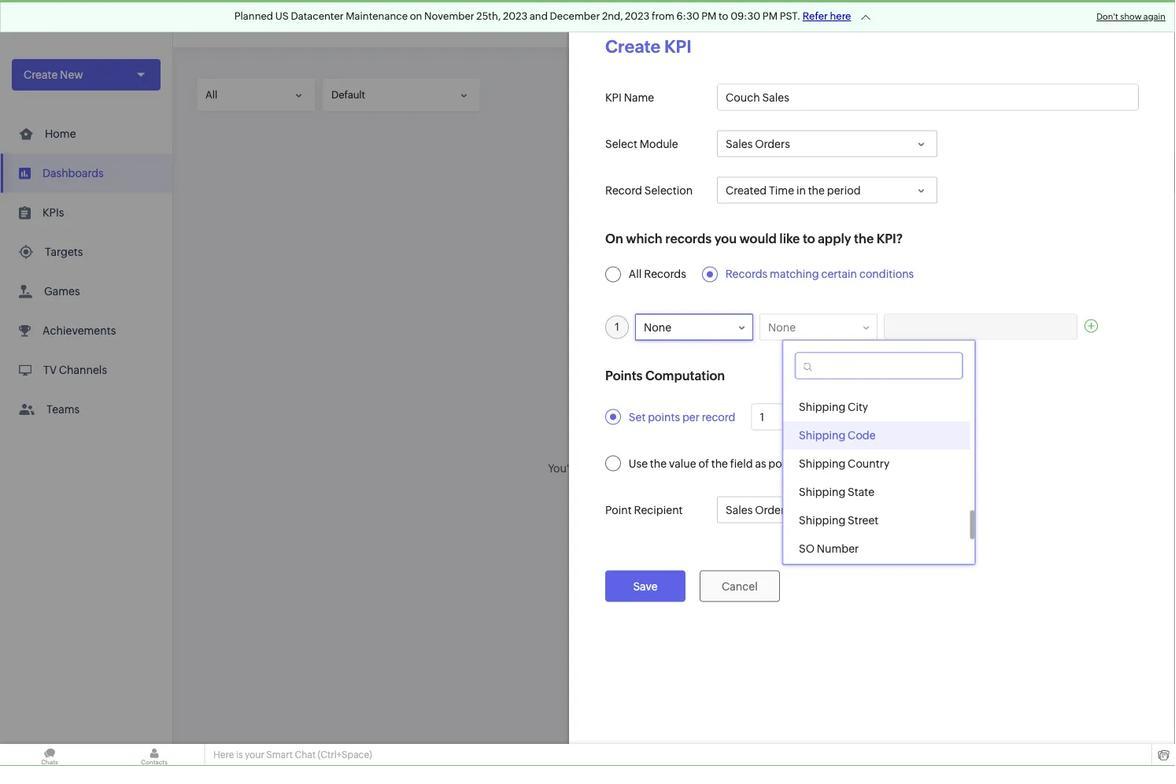 Task type: vqa. For each thing, say whether or not it's contained in the screenshot.
create menu icon
no



Task type: locate. For each thing, give the bounding box(es) containing it.
1 horizontal spatial 2023
[[625, 10, 650, 22]]

pm
[[702, 10, 717, 22], [763, 10, 778, 22]]

1 vertical spatial you
[[669, 462, 688, 474]]

refer
[[803, 10, 828, 22]]

shipping up so number
[[799, 514, 846, 527]]

records
[[665, 231, 712, 246]]

2023 right 2nd,
[[625, 10, 650, 22]]

the
[[808, 184, 825, 196], [854, 231, 874, 246], [650, 457, 667, 470], [711, 457, 728, 470], [597, 462, 614, 474], [712, 462, 729, 474]]

1 vertical spatial new
[[669, 506, 692, 518]]

0 horizontal spatial owner
[[787, 503, 822, 516]]

kpi left name
[[605, 91, 622, 104]]

list box containing sales order owner
[[783, 365, 975, 592]]

shipping for shipping country
[[799, 458, 846, 470]]

targets
[[45, 246, 83, 258]]

sales order owner up 'city'
[[799, 373, 895, 385]]

1 horizontal spatial pm
[[763, 10, 778, 22]]

Created Time in the period field
[[717, 177, 938, 204]]

sales order owner
[[799, 373, 895, 385], [726, 503, 822, 516]]

1 horizontal spatial records
[[726, 268, 768, 281]]

records
[[644, 268, 686, 281], [726, 268, 768, 281]]

status
[[799, 571, 831, 584]]

your
[[245, 749, 264, 760]]

to
[[719, 10, 729, 22], [803, 231, 815, 246]]

owner inside sales order owner field
[[787, 503, 822, 516]]

selection
[[645, 184, 693, 196]]

list box
[[783, 365, 975, 592]]

1 horizontal spatial none
[[768, 321, 796, 333]]

so number
[[799, 543, 859, 555]]

components!
[[731, 462, 800, 474]]

you'll see the data once you add the components!
[[548, 462, 800, 474]]

1 vertical spatial create new
[[633, 506, 692, 518]]

shipping up shipping code
[[799, 401, 846, 414]]

0 vertical spatial you
[[715, 231, 737, 246]]

2 vertical spatial sales
[[726, 503, 753, 516]]

2023
[[503, 10, 528, 22], [625, 10, 650, 22]]

set points per record
[[629, 411, 736, 423]]

you left would
[[715, 231, 737, 246]]

shipping country
[[799, 458, 890, 470]]

2 shipping from the top
[[799, 429, 846, 442]]

pm left 'pst.'
[[763, 10, 778, 22]]

0 vertical spatial sales order owner
[[799, 373, 895, 385]]

pm right 6:30 on the right
[[702, 10, 717, 22]]

4 shipping from the top
[[799, 486, 846, 499]]

records matching certain conditions
[[726, 268, 914, 281]]

cancel button
[[700, 570, 780, 602]]

0 vertical spatial owner
[[861, 373, 895, 385]]

shipping inside shipping country option
[[799, 458, 846, 470]]

shipping for shipping street
[[799, 514, 846, 527]]

recipient
[[634, 503, 683, 516]]

0 vertical spatial sales
[[726, 137, 753, 150]]

you
[[715, 231, 737, 246], [669, 462, 688, 474]]

points right as
[[769, 457, 801, 470]]

0 vertical spatial order
[[828, 373, 858, 385]]

order up shipping city
[[828, 373, 858, 385]]

1 horizontal spatial order
[[828, 373, 858, 385]]

1 horizontal spatial points
[[769, 457, 801, 470]]

shipping up shipping street
[[799, 486, 846, 499]]

planned
[[234, 10, 273, 22]]

which
[[626, 231, 663, 246]]

save button
[[605, 570, 686, 602]]

0 vertical spatial new
[[60, 68, 83, 81]]

smart
[[266, 749, 293, 760]]

to left 09:30 at the top of page
[[719, 10, 729, 22]]

so
[[799, 543, 815, 555]]

1 vertical spatial kpi
[[605, 91, 622, 104]]

create new
[[24, 68, 83, 81], [633, 506, 692, 518]]

on
[[605, 231, 623, 246]]

0 horizontal spatial create new
[[24, 68, 83, 81]]

2023 left and
[[503, 10, 528, 22]]

shipping down shipping city
[[799, 429, 846, 442]]

create new right point
[[633, 506, 692, 518]]

sales
[[726, 137, 753, 150], [799, 373, 826, 385], [726, 503, 753, 516]]

sales orders
[[726, 137, 790, 150]]

1 horizontal spatial owner
[[861, 373, 895, 385]]

1 vertical spatial order
[[755, 503, 785, 516]]

shipping inside shipping code 'option'
[[799, 429, 846, 442]]

show
[[1120, 12, 1142, 22]]

1 horizontal spatial to
[[803, 231, 815, 246]]

list
[[0, 114, 172, 429]]

1 vertical spatial sales
[[799, 373, 826, 385]]

here
[[213, 749, 234, 760]]

points computation
[[605, 368, 725, 383]]

sales order owner option
[[783, 365, 970, 393]]

certain
[[822, 268, 857, 281]]

new down you'll see the data once you add the components!
[[669, 506, 692, 518]]

3 shipping from the top
[[799, 458, 846, 470]]

none
[[644, 321, 672, 333], [768, 321, 796, 333]]

points
[[605, 368, 643, 383]]

would
[[740, 231, 777, 246]]

0 horizontal spatial kpi
[[605, 91, 622, 104]]

period
[[827, 184, 861, 196]]

0 vertical spatial to
[[719, 10, 729, 22]]

none down matching
[[768, 321, 796, 333]]

0 horizontal spatial order
[[755, 503, 785, 516]]

sales order owner down components!
[[726, 503, 822, 516]]

is
[[236, 749, 243, 760]]

sales left orders
[[726, 137, 753, 150]]

shipping up shipping state
[[799, 458, 846, 470]]

1 pm from the left
[[702, 10, 717, 22]]

shipping inside shipping street option
[[799, 514, 846, 527]]

0 vertical spatial kpi
[[665, 36, 692, 56]]

create new down motivator
[[24, 68, 83, 81]]

kpi name
[[605, 91, 654, 104]]

maintenance
[[346, 10, 408, 22]]

points right set
[[648, 411, 680, 423]]

0 horizontal spatial 2023
[[503, 10, 528, 22]]

home
[[45, 128, 76, 140]]

1 records from the left
[[644, 268, 686, 281]]

shipping street option
[[783, 507, 970, 535]]

1 vertical spatial owner
[[787, 503, 822, 516]]

status option
[[783, 563, 970, 592]]

09:30
[[731, 10, 761, 22]]

apply
[[818, 231, 852, 246]]

kpi
[[665, 36, 692, 56], [605, 91, 622, 104]]

sales up shipping city
[[799, 373, 826, 385]]

0 horizontal spatial new
[[60, 68, 83, 81]]

0 horizontal spatial pm
[[702, 10, 717, 22]]

dashboards
[[43, 167, 104, 180]]

0 horizontal spatial records
[[644, 268, 686, 281]]

2 pm from the left
[[763, 10, 778, 22]]

owner up shipping city option
[[861, 373, 895, 385]]

shipping inside shipping state option
[[799, 486, 846, 499]]

save
[[633, 580, 658, 592]]

create down 2nd,
[[605, 36, 661, 56]]

order
[[828, 373, 858, 385], [755, 503, 785, 516]]

records down on which records you would like to apply the kpi?
[[726, 268, 768, 281]]

Sales Order Owner field
[[717, 496, 875, 523]]

chat
[[295, 749, 316, 760]]

0 vertical spatial points
[[648, 411, 680, 423]]

new down motivator
[[60, 68, 83, 81]]

1 shipping from the top
[[799, 401, 846, 414]]

chats image
[[0, 744, 99, 766]]

owner down shipping state
[[787, 503, 822, 516]]

points
[[648, 411, 680, 423], [769, 457, 801, 470]]

order down components!
[[755, 503, 785, 516]]

pst.
[[780, 10, 801, 22]]

games
[[44, 285, 80, 298]]

0 vertical spatial create new
[[24, 68, 83, 81]]

kpi down 6:30 on the right
[[665, 36, 692, 56]]

number
[[817, 543, 859, 555]]

1 vertical spatial sales order owner
[[726, 503, 822, 516]]

1 vertical spatial points
[[769, 457, 801, 470]]

contacts image
[[105, 744, 204, 766]]

5 shipping from the top
[[799, 514, 846, 527]]

add
[[690, 462, 710, 474]]

1 2023 from the left
[[503, 10, 528, 22]]

Add Points text field
[[752, 404, 890, 429]]

you left add
[[669, 462, 688, 474]]

0 horizontal spatial to
[[719, 10, 729, 22]]

None text field
[[718, 85, 1138, 110], [885, 315, 1077, 339], [797, 353, 962, 378], [718, 85, 1138, 110], [885, 315, 1077, 339], [797, 353, 962, 378]]

on which records you would like to apply the kpi?
[[605, 231, 903, 246]]

street
[[848, 514, 879, 527]]

code
[[848, 429, 876, 442]]

create down motivator
[[24, 68, 58, 81]]

to right like
[[803, 231, 815, 246]]

sales down field
[[726, 503, 753, 516]]

0 horizontal spatial you
[[669, 462, 688, 474]]

create
[[605, 36, 661, 56], [24, 68, 58, 81], [633, 506, 667, 518]]

none up points computation
[[644, 321, 672, 333]]

owner
[[861, 373, 895, 385], [787, 503, 822, 516]]

0 horizontal spatial none
[[644, 321, 672, 333]]

records right all
[[644, 268, 686, 281]]

state
[[848, 486, 875, 499]]

shipping inside shipping city option
[[799, 401, 846, 414]]

create right point
[[633, 506, 667, 518]]



Task type: describe. For each thing, give the bounding box(es) containing it.
city
[[848, 401, 868, 414]]

achievements
[[43, 324, 116, 337]]

1 none from the left
[[644, 321, 672, 333]]

as
[[755, 457, 766, 470]]

list containing home
[[0, 114, 172, 429]]

november
[[424, 10, 475, 22]]

orders
[[755, 137, 790, 150]]

sales order owner inside sales order owner field
[[726, 503, 822, 516]]

Sales Orders field
[[717, 130, 938, 157]]

country
[[848, 458, 890, 470]]

record
[[702, 411, 736, 423]]

kpis
[[43, 206, 64, 219]]

1 horizontal spatial create new
[[633, 506, 692, 518]]

like
[[780, 231, 800, 246]]

tv
[[43, 364, 57, 376]]

6:30
[[677, 10, 700, 22]]

2 vertical spatial create
[[633, 506, 667, 518]]

owner inside sales order owner option
[[861, 373, 895, 385]]

record selection
[[605, 184, 693, 196]]

2 2023 from the left
[[625, 10, 650, 22]]

datacenter
[[291, 10, 344, 22]]

user image
[[1127, 11, 1152, 36]]

us
[[275, 10, 289, 22]]

0 vertical spatial create
[[605, 36, 661, 56]]

module
[[640, 137, 678, 150]]

shipping for shipping state
[[799, 486, 846, 499]]

1 horizontal spatial you
[[715, 231, 737, 246]]

tv channels
[[43, 364, 107, 376]]

shipping state option
[[783, 478, 970, 507]]

(ctrl+space)
[[318, 749, 372, 760]]

teams
[[46, 403, 80, 416]]

order inside field
[[755, 503, 785, 516]]

motivator
[[35, 16, 94, 31]]

sales inside option
[[799, 373, 826, 385]]

from
[[652, 10, 675, 22]]

december
[[550, 10, 600, 22]]

set
[[629, 411, 646, 423]]

again
[[1144, 12, 1166, 22]]

in
[[797, 184, 806, 196]]

shipping city option
[[783, 393, 970, 422]]

shipping street
[[799, 514, 879, 527]]

1 vertical spatial to
[[803, 231, 815, 246]]

of
[[699, 457, 709, 470]]

don't show again
[[1097, 12, 1166, 22]]

computation
[[646, 368, 725, 383]]

cancel
[[722, 580, 758, 592]]

here is your smart chat (ctrl+space)
[[213, 749, 372, 760]]

point
[[605, 503, 632, 516]]

planned us datacenter maintenance on november 25th, 2023 and december 2nd, 2023 from 6:30 pm to 09:30 pm pst. refer here
[[234, 10, 851, 22]]

on
[[410, 10, 422, 22]]

shipping city
[[799, 401, 868, 414]]

shipping for shipping code
[[799, 429, 846, 442]]

refer here link
[[803, 10, 851, 22]]

conditions
[[860, 268, 914, 281]]

2nd,
[[602, 10, 623, 22]]

shipping state
[[799, 486, 875, 499]]

25th,
[[477, 10, 501, 22]]

kpi?
[[877, 231, 903, 246]]

1 horizontal spatial new
[[669, 506, 692, 518]]

sales order owner inside sales order owner option
[[799, 373, 895, 385]]

don't
[[1097, 12, 1119, 22]]

select module
[[605, 137, 678, 150]]

the inside field
[[808, 184, 825, 196]]

1 horizontal spatial kpi
[[665, 36, 692, 56]]

per
[[682, 411, 700, 423]]

all
[[629, 268, 642, 281]]

once
[[641, 462, 667, 474]]

channels
[[59, 364, 107, 376]]

here
[[830, 10, 851, 22]]

shipping country option
[[783, 450, 970, 478]]

and
[[530, 10, 548, 22]]

shipping code option
[[783, 422, 970, 450]]

0 horizontal spatial points
[[648, 411, 680, 423]]

create kpi
[[605, 36, 692, 56]]

use the value of the field as points
[[629, 457, 801, 470]]

field
[[730, 457, 753, 470]]

select
[[605, 137, 638, 150]]

don't show again link
[[1097, 12, 1166, 22]]

matching
[[770, 268, 819, 281]]

use
[[629, 457, 648, 470]]

name
[[624, 91, 654, 104]]

point recipient
[[605, 503, 683, 516]]

1 vertical spatial create
[[24, 68, 58, 81]]

shipping for shipping city
[[799, 401, 846, 414]]

order inside option
[[828, 373, 858, 385]]

all records
[[629, 268, 686, 281]]

you'll
[[548, 462, 575, 474]]

2 none from the left
[[768, 321, 796, 333]]

created time in the period
[[726, 184, 861, 196]]

time
[[769, 184, 794, 196]]

2 records from the left
[[726, 268, 768, 281]]

so number option
[[783, 535, 970, 563]]

see
[[577, 462, 595, 474]]

record
[[605, 184, 642, 196]]

data
[[616, 462, 639, 474]]



